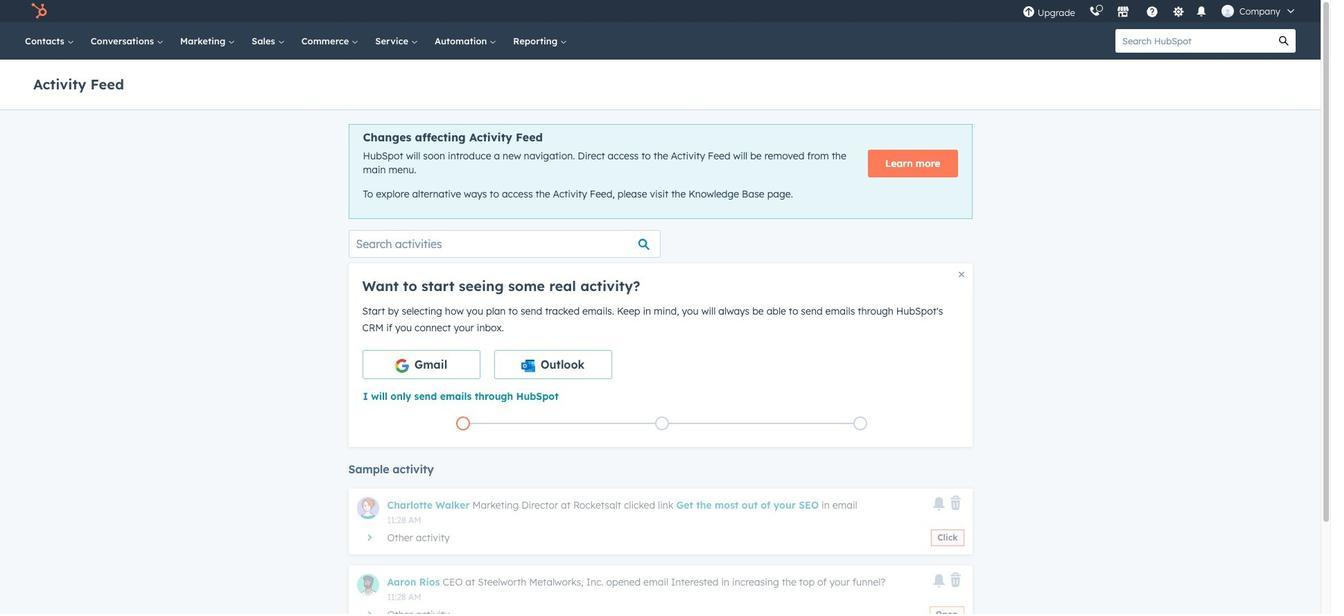 Task type: vqa. For each thing, say whether or not it's contained in the screenshot.
Search activities search field
yes



Task type: locate. For each thing, give the bounding box(es) containing it.
close image
[[959, 272, 964, 277]]

onboarding.steps.sendtrackedemailingmail.title image
[[658, 420, 665, 428]]

menu
[[1016, 0, 1304, 22]]

None checkbox
[[362, 350, 480, 379], [494, 350, 612, 379], [362, 350, 480, 379], [494, 350, 612, 379]]

list
[[364, 414, 960, 433]]

marketplaces image
[[1117, 6, 1129, 19]]

Search HubSpot search field
[[1116, 29, 1272, 53]]



Task type: describe. For each thing, give the bounding box(es) containing it.
jacob simon image
[[1221, 5, 1234, 17]]

onboarding.steps.finalstep.title image
[[857, 420, 864, 428]]

Search activities search field
[[348, 230, 660, 258]]



